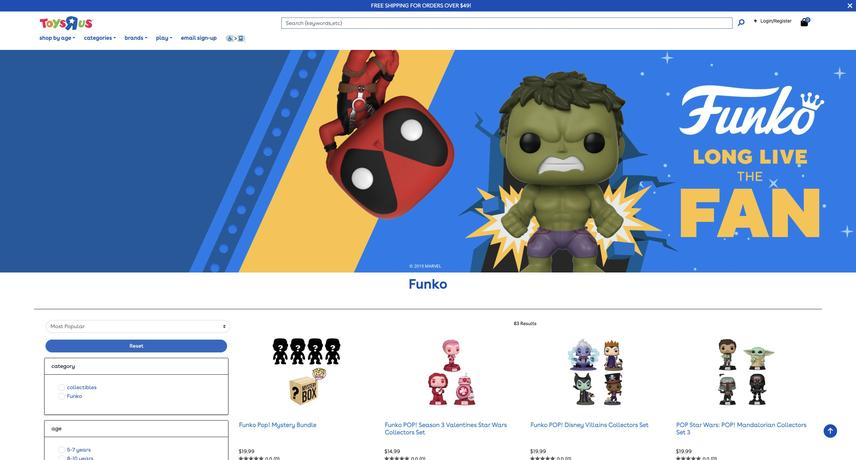 Task type: locate. For each thing, give the bounding box(es) containing it.
category element
[[51, 363, 222, 371]]

3 $19.99 from the left
[[677, 449, 692, 455]]

set
[[640, 422, 649, 429], [416, 429, 425, 436], [677, 429, 686, 436]]

7
[[72, 447, 75, 453]]

1 $19.99 from the left
[[239, 449, 255, 455]]

3 right "season"
[[442, 422, 445, 429]]

2 horizontal spatial collectors
[[777, 422, 807, 429]]

1 horizontal spatial pop!
[[549, 422, 563, 429]]

2 star from the left
[[690, 422, 702, 429]]

bundle
[[297, 422, 317, 429]]

age right the by
[[61, 35, 71, 41]]

season
[[419, 422, 440, 429]]

0 horizontal spatial $19.99
[[239, 449, 255, 455]]

0 horizontal spatial collectors
[[385, 429, 415, 436]]

3
[[442, 422, 445, 429], [688, 429, 691, 436]]

collectibles button
[[57, 383, 99, 392]]

0 vertical spatial age
[[61, 35, 71, 41]]

free
[[371, 2, 384, 9]]

0 horizontal spatial 3
[[442, 422, 445, 429]]

2 $19.99 from the left
[[531, 449, 546, 455]]

pop!
[[404, 422, 418, 429], [549, 422, 563, 429], [722, 422, 736, 429]]

1 horizontal spatial $19.99
[[531, 449, 546, 455]]

83 results
[[514, 321, 537, 326]]

play
[[156, 35, 168, 41]]

disney
[[565, 422, 584, 429]]

1 star from the left
[[479, 422, 491, 429]]

2 horizontal spatial pop!
[[722, 422, 736, 429]]

funko for funko pop! season 3 valentines star wars collectors set
[[385, 422, 402, 429]]

pop!
[[258, 422, 270, 429]]

funko pop! season 3 valentines star wars collectors set image
[[419, 339, 487, 406]]

5-7 years button
[[57, 446, 93, 455]]

star inside funko pop! season 3 valentines star wars collectors set
[[479, 422, 491, 429]]

product-tab tab panel
[[39, 320, 818, 461]]

1 horizontal spatial 3
[[688, 429, 691, 436]]

pop
[[677, 422, 689, 429]]

star left wars
[[479, 422, 491, 429]]

categories button
[[80, 30, 120, 47]]

0 horizontal spatial star
[[479, 422, 491, 429]]

collectors
[[609, 422, 638, 429], [777, 422, 807, 429], [385, 429, 415, 436]]

pop! for season
[[404, 422, 418, 429]]

pop! left disney
[[549, 422, 563, 429]]

83
[[514, 321, 520, 326]]

menu bar
[[35, 26, 857, 50]]

3 pop! from the left
[[722, 422, 736, 429]]

1 pop! from the left
[[404, 422, 418, 429]]

funko pop! season 3 valentines star wars collectors set link
[[385, 422, 507, 436]]

collectibles
[[67, 385, 97, 391]]

valentines
[[446, 422, 477, 429]]

villains
[[586, 422, 607, 429]]

3 down pop
[[688, 429, 691, 436]]

orders
[[422, 2, 444, 9]]

0 link
[[801, 17, 815, 27]]

age inside product-tab tab panel
[[51, 426, 62, 432]]

$19.99
[[239, 449, 255, 455], [531, 449, 546, 455], [677, 449, 692, 455]]

pop star wars: pop! mandalorian collectors set 3 link
[[677, 422, 807, 436]]

$49!
[[461, 2, 472, 9]]

0 horizontal spatial set
[[416, 429, 425, 436]]

collectors inside funko pop! season 3 valentines star wars collectors set
[[385, 429, 415, 436]]

over
[[445, 2, 459, 9]]

funko inside funko pop! season 3 valentines star wars collectors set
[[385, 422, 402, 429]]

by
[[53, 35, 60, 41]]

star right pop
[[690, 422, 702, 429]]

age
[[61, 35, 71, 41], [51, 426, 62, 432]]

login/register
[[761, 18, 792, 24]]

close button image
[[848, 2, 853, 9]]

email
[[181, 35, 196, 41]]

age up 5-7 years button
[[51, 426, 62, 432]]

None search field
[[282, 18, 745, 29]]

funko
[[409, 276, 448, 292], [67, 393, 82, 400], [239, 422, 256, 429], [385, 422, 402, 429], [531, 422, 548, 429]]

funko inside button
[[67, 393, 82, 400]]

1 vertical spatial age
[[51, 426, 62, 432]]

pop! right wars:
[[722, 422, 736, 429]]

sign-
[[197, 35, 210, 41]]

funko main content
[[0, 50, 857, 461]]

2 horizontal spatial set
[[677, 429, 686, 436]]

pop! left "season"
[[404, 422, 418, 429]]

2 pop! from the left
[[549, 422, 563, 429]]

star
[[479, 422, 491, 429], [690, 422, 702, 429]]

pop! inside funko pop! season 3 valentines star wars collectors set
[[404, 422, 418, 429]]

categories
[[84, 35, 112, 41]]

$19.99 for funko pop! mystery bundle
[[239, 449, 255, 455]]

2 horizontal spatial $19.99
[[677, 449, 692, 455]]

0 horizontal spatial pop!
[[404, 422, 418, 429]]

1 horizontal spatial star
[[690, 422, 702, 429]]

this icon serves as a link to download the essential accessibility assistive technology app for individuals with physical disabilities. it is featured as part of our commitment to diversity and inclusion. image
[[226, 35, 246, 42]]



Task type: vqa. For each thing, say whether or not it's contained in the screenshot.
preschool figures & playsets LINK
no



Task type: describe. For each thing, give the bounding box(es) containing it.
funko pop! season 3 valentines star wars collectors set
[[385, 422, 507, 436]]

funko pop! mystery bundle image
[[273, 339, 341, 406]]

play button
[[152, 30, 177, 47]]

wars:
[[704, 422, 721, 429]]

shop
[[39, 35, 52, 41]]

shipping
[[385, 2, 409, 9]]

age inside dropdown button
[[61, 35, 71, 41]]

shopping bag image
[[801, 18, 808, 26]]

mandalorian
[[738, 422, 776, 429]]

5-7 years
[[67, 447, 91, 453]]

brands button
[[120, 30, 152, 47]]

years
[[76, 447, 91, 453]]

0
[[807, 17, 810, 22]]

free shipping for orders over $49! link
[[371, 2, 472, 9]]

up
[[210, 35, 217, 41]]

menu bar containing shop by age
[[35, 26, 857, 50]]

reset
[[130, 343, 144, 349]]

collectors inside pop star wars: pop! mandalorian collectors set 3
[[777, 422, 807, 429]]

funko pop! disney villains collectors set link
[[531, 422, 649, 429]]

$19.99 for funko pop! disney villains collectors set
[[531, 449, 546, 455]]

toys r us image
[[39, 16, 93, 31]]

$19.99 for pop star wars: pop! mandalorian collectors set 3
[[677, 449, 692, 455]]

for
[[411, 2, 421, 9]]

age element
[[51, 425, 222, 433]]

1 horizontal spatial set
[[640, 422, 649, 429]]

funko for funko pop! mystery bundle
[[239, 422, 256, 429]]

shop by age button
[[35, 30, 80, 47]]

pop! for disney
[[549, 422, 563, 429]]

pop! inside pop star wars: pop! mandalorian collectors set 3
[[722, 422, 736, 429]]

5-
[[67, 447, 72, 453]]

pop star wars: pop! mandalorian collectors set 3 image
[[711, 339, 778, 406]]

funko pop! mystery bundle link
[[239, 422, 317, 429]]

mystery
[[272, 422, 295, 429]]

free shipping for orders over $49!
[[371, 2, 472, 9]]

funko pop! disney villains collectors set
[[531, 422, 649, 429]]

login/register button
[[754, 18, 792, 24]]

email sign-up link
[[177, 30, 221, 47]]

Enter Keyword or Item No. search field
[[282, 18, 733, 29]]

results
[[521, 321, 537, 326]]

funko button
[[57, 392, 84, 401]]

category
[[51, 363, 75, 370]]

funko for funko pop! disney villains collectors set
[[531, 422, 548, 429]]

3 inside funko pop! season 3 valentines star wars collectors set
[[442, 422, 445, 429]]

email sign-up
[[181, 35, 217, 41]]

$14.99
[[385, 449, 400, 455]]

3 inside pop star wars: pop! mandalorian collectors set 3
[[688, 429, 691, 436]]

reset button
[[46, 340, 227, 353]]

pop star wars: pop! mandalorian collectors set 3
[[677, 422, 807, 436]]

1 horizontal spatial collectors
[[609, 422, 638, 429]]

shop by age
[[39, 35, 71, 41]]

funko pop! disney villains collectors set image
[[565, 339, 632, 406]]

star inside pop star wars: pop! mandalorian collectors set 3
[[690, 422, 702, 429]]

set inside pop star wars: pop! mandalorian collectors set 3
[[677, 429, 686, 436]]

brands
[[125, 35, 143, 41]]

funko pop! mystery bundle
[[239, 422, 317, 429]]

wars
[[492, 422, 507, 429]]

set inside funko pop! season 3 valentines star wars collectors set
[[416, 429, 425, 436]]



